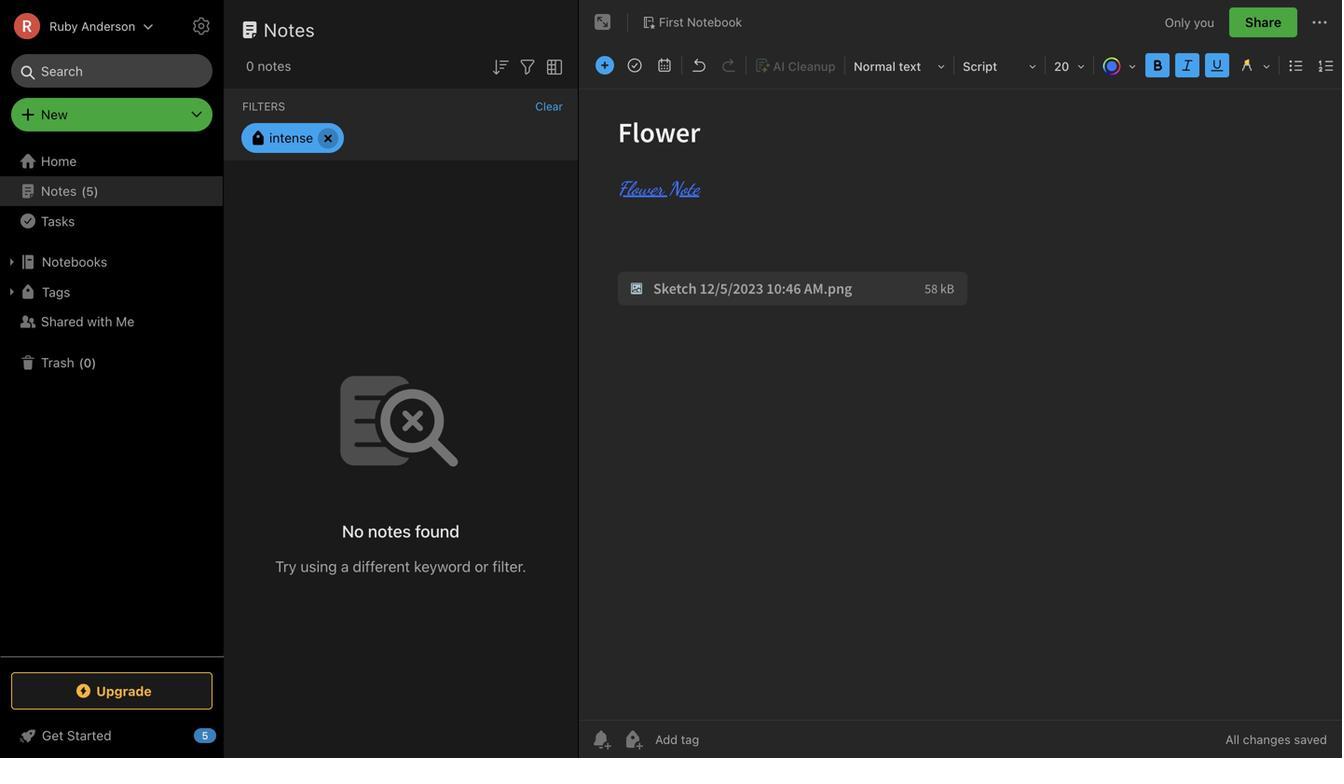 Task type: describe. For each thing, give the bounding box(es) containing it.
anderson
[[81, 19, 135, 33]]

( for trash
[[79, 356, 84, 370]]

try
[[275, 558, 297, 575]]

bulleted list image
[[1284, 52, 1310, 78]]

normal
[[854, 59, 896, 73]]

note window element
[[579, 0, 1343, 758]]

Font color field
[[1097, 52, 1143, 79]]

notes for notes ( 5 )
[[41, 183, 77, 199]]

click to collapse image
[[217, 724, 231, 746]]

share button
[[1230, 7, 1298, 37]]

started
[[67, 728, 112, 743]]

expand note image
[[592, 11, 615, 34]]

found
[[415, 521, 460, 541]]

View options field
[[539, 54, 566, 78]]

Note Editor text field
[[579, 90, 1343, 720]]

filters
[[242, 100, 285, 113]]

expand notebooks image
[[5, 255, 20, 270]]

20
[[1055, 59, 1070, 73]]

with
[[87, 314, 112, 329]]

italic image
[[1175, 52, 1201, 78]]

ruby anderson
[[49, 19, 135, 33]]

me
[[116, 314, 135, 329]]

changes
[[1244, 733, 1291, 747]]

intense
[[270, 130, 313, 145]]

shared with me link
[[0, 307, 223, 337]]

Help and Learning task checklist field
[[0, 721, 224, 751]]

all changes saved
[[1226, 733, 1328, 747]]

5 inside help and learning task checklist 'field'
[[202, 730, 208, 742]]

5 inside notes ( 5 )
[[86, 184, 94, 198]]

home
[[41, 153, 77, 169]]

ruby
[[49, 19, 78, 33]]

add a reminder image
[[590, 728, 613, 751]]

tasks button
[[0, 206, 223, 236]]

try using a different keyword or filter.
[[275, 558, 527, 575]]

Highlight field
[[1233, 52, 1278, 79]]

Add tag field
[[654, 732, 794, 747]]

first notebook
[[659, 15, 743, 29]]

( for notes
[[81, 184, 86, 198]]

notebook
[[687, 15, 743, 29]]

or
[[475, 558, 489, 575]]

new button
[[11, 98, 213, 131]]

0 inside trash ( 0 )
[[84, 356, 92, 370]]

intense button
[[242, 123, 344, 153]]

text
[[899, 59, 922, 73]]

get started
[[42, 728, 112, 743]]

Font family field
[[957, 52, 1044, 79]]

normal text
[[854, 59, 922, 73]]

shared
[[41, 314, 84, 329]]

notes for 0
[[258, 58, 291, 74]]

saved
[[1295, 733, 1328, 747]]

notes for notes
[[264, 19, 315, 41]]

upgrade
[[96, 683, 152, 699]]

only
[[1166, 15, 1191, 29]]

clear
[[536, 100, 563, 113]]

underline image
[[1205, 52, 1231, 78]]

Search text field
[[24, 54, 200, 88]]



Task type: locate. For each thing, give the bounding box(es) containing it.
( inside trash ( 0 )
[[79, 356, 84, 370]]

1 horizontal spatial notes
[[264, 19, 315, 41]]

notebooks link
[[0, 247, 223, 277]]

) inside notes ( 5 )
[[94, 184, 99, 198]]

clear button
[[536, 100, 563, 113]]

5 left click to collapse icon
[[202, 730, 208, 742]]

add tag image
[[622, 728, 644, 751]]

tags
[[42, 284, 70, 300]]

using
[[301, 558, 337, 575]]

first
[[659, 15, 684, 29]]

trash ( 0 )
[[41, 355, 96, 370]]

no notes found
[[342, 521, 460, 541]]

filter.
[[493, 558, 527, 575]]

a
[[341, 558, 349, 575]]

Heading level field
[[848, 52, 952, 79]]

tags button
[[0, 277, 223, 307]]

) for notes
[[94, 184, 99, 198]]

settings image
[[190, 15, 213, 37]]

only you
[[1166, 15, 1215, 29]]

More actions field
[[1309, 7, 1332, 37]]

numbered list image
[[1314, 52, 1340, 78]]

1 horizontal spatial 0
[[246, 58, 254, 74]]

0 notes
[[246, 58, 291, 74]]

1 horizontal spatial 5
[[202, 730, 208, 742]]

home link
[[0, 146, 224, 176]]

script
[[963, 59, 998, 73]]

notes up different
[[368, 521, 411, 541]]

first notebook button
[[636, 9, 749, 35]]

notes up filters
[[258, 58, 291, 74]]

notes down home
[[41, 183, 77, 199]]

None search field
[[24, 54, 200, 88]]

Font size field
[[1048, 52, 1092, 79]]

( inside notes ( 5 )
[[81, 184, 86, 198]]

all
[[1226, 733, 1240, 747]]

0 vertical spatial (
[[81, 184, 86, 198]]

( right trash
[[79, 356, 84, 370]]

0 horizontal spatial notes
[[41, 183, 77, 199]]

shared with me
[[41, 314, 135, 329]]

0 vertical spatial 0
[[246, 58, 254, 74]]

notes inside tree
[[41, 183, 77, 199]]

notes up 0 notes
[[264, 19, 315, 41]]

new
[[41, 107, 68, 122]]

notes ( 5 )
[[41, 183, 99, 199]]

1 vertical spatial 5
[[202, 730, 208, 742]]

share
[[1246, 14, 1282, 30]]

0 right trash
[[84, 356, 92, 370]]

0 vertical spatial notes
[[258, 58, 291, 74]]

) down home link
[[94, 184, 99, 198]]

Add filters field
[[517, 54, 539, 78]]

)
[[94, 184, 99, 198], [92, 356, 96, 370]]

( down home link
[[81, 184, 86, 198]]

no
[[342, 521, 364, 541]]

1 vertical spatial (
[[79, 356, 84, 370]]

keyword
[[414, 558, 471, 575]]

bold image
[[1145, 52, 1171, 78]]

1 vertical spatial )
[[92, 356, 96, 370]]

0 horizontal spatial notes
[[258, 58, 291, 74]]

notes
[[264, 19, 315, 41], [41, 183, 77, 199]]

1 vertical spatial 0
[[84, 356, 92, 370]]

notebooks
[[42, 254, 107, 270]]

5
[[86, 184, 94, 198], [202, 730, 208, 742]]

upgrade button
[[11, 672, 213, 710]]

calendar event image
[[652, 52, 678, 78]]

Insert field
[[591, 52, 619, 78]]

1 vertical spatial notes
[[41, 183, 77, 199]]

you
[[1195, 15, 1215, 29]]

0 vertical spatial 5
[[86, 184, 94, 198]]

) right trash
[[92, 356, 96, 370]]

0 horizontal spatial 0
[[84, 356, 92, 370]]

0 vertical spatial )
[[94, 184, 99, 198]]

add filters image
[[517, 56, 539, 78]]

) for trash
[[92, 356, 96, 370]]

different
[[353, 558, 410, 575]]

notes
[[258, 58, 291, 74], [368, 521, 411, 541]]

(
[[81, 184, 86, 198], [79, 356, 84, 370]]

more actions image
[[1309, 11, 1332, 34]]

1 vertical spatial notes
[[368, 521, 411, 541]]

get
[[42, 728, 63, 743]]

) inside trash ( 0 )
[[92, 356, 96, 370]]

notes for no
[[368, 521, 411, 541]]

5 down home link
[[86, 184, 94, 198]]

0 up filters
[[246, 58, 254, 74]]

0
[[246, 58, 254, 74], [84, 356, 92, 370]]

expand tags image
[[5, 284, 20, 299]]

0 vertical spatial notes
[[264, 19, 315, 41]]

undo image
[[686, 52, 712, 78]]

0 horizontal spatial 5
[[86, 184, 94, 198]]

1 horizontal spatial notes
[[368, 521, 411, 541]]

Sort options field
[[490, 54, 512, 78]]

tasks
[[41, 213, 75, 229]]

task image
[[622, 52, 648, 78]]

tree containing home
[[0, 146, 224, 656]]

trash
[[41, 355, 74, 370]]

tree
[[0, 146, 224, 656]]

Account field
[[0, 7, 154, 45]]



Task type: vqa. For each thing, say whether or not it's contained in the screenshot.
search box inside the Main element
no



